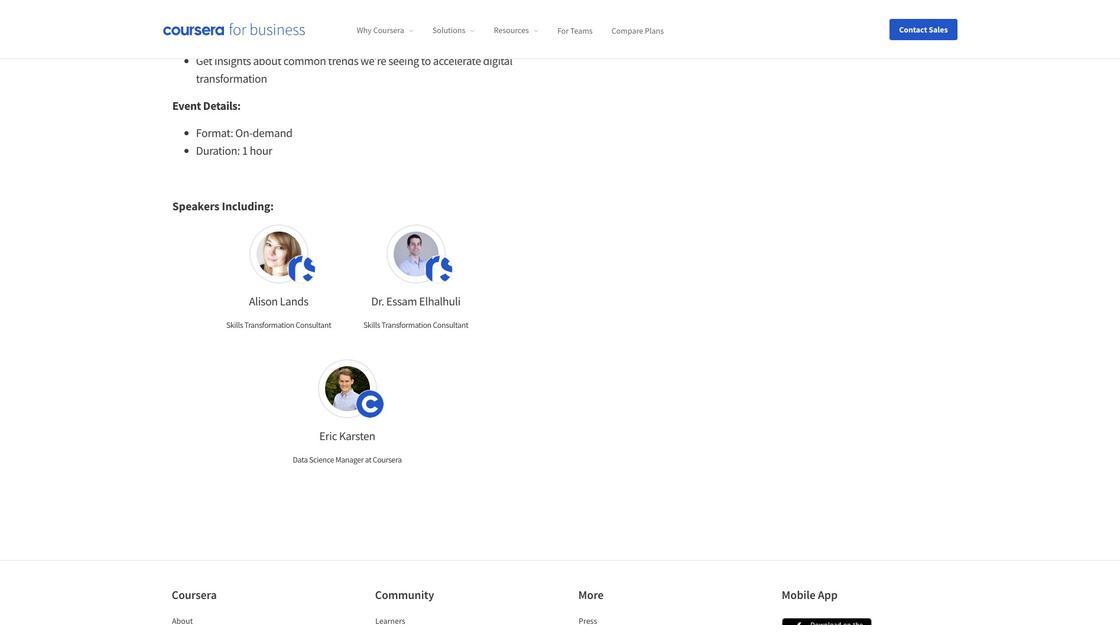 Task type: locate. For each thing, give the bounding box(es) containing it.
skills transformation consultant for lands
[[226, 320, 331, 331]]

skills up innovation
[[255, 18, 279, 33]]

1 horizontal spatial skills transformation consultant
[[364, 320, 468, 331]]

1 horizontal spatial transformation
[[382, 320, 432, 331]]

mobile
[[782, 588, 816, 603]]

skills
[[255, 18, 279, 33], [486, 18, 510, 33]]

0 horizontal spatial skills transformation consultant
[[226, 320, 331, 331]]

0 horizontal spatial list item
[[172, 616, 272, 626]]

0 horizontal spatial to
[[332, 18, 342, 33]]

skills for alison
[[226, 320, 243, 331]]

1 horizontal spatial skills
[[364, 320, 380, 331]]

2 list item from the left
[[375, 616, 476, 626]]

and
[[443, 18, 461, 33]]

transformation for essam
[[382, 320, 432, 331]]

get
[[196, 53, 212, 68]]

event details:
[[172, 98, 241, 113]]

speakers including:
[[172, 199, 274, 213]]

0 horizontal spatial skills
[[255, 18, 279, 33]]

solutions
[[433, 25, 466, 36]]

transformation down essam
[[382, 320, 432, 331]]

hour
[[250, 143, 272, 158]]

1 skills transformation consultant from the left
[[226, 320, 331, 331]]

skills
[[226, 320, 243, 331], [364, 320, 380, 331]]

3 list item from the left
[[579, 616, 679, 626]]

2 skills transformation consultant from the left
[[364, 320, 468, 331]]

resources
[[494, 25, 529, 36]]

to left pair on the left top of the page
[[332, 18, 342, 33]]

skills transformation consultant
[[226, 320, 331, 331], [364, 320, 468, 331]]

why coursera
[[357, 25, 404, 36]]

app
[[818, 588, 838, 603]]

innovation
[[230, 35, 281, 50]]

on-
[[235, 125, 253, 140]]

0 horizontal spatial consultant
[[296, 320, 331, 331]]

coursera
[[373, 25, 404, 36], [373, 455, 402, 465], [172, 588, 217, 603]]

speakers
[[172, 199, 220, 213]]

consultant
[[296, 320, 331, 331], [433, 320, 468, 331]]

common
[[283, 53, 326, 68]]

2 skills from the left
[[364, 320, 380, 331]]

learn
[[196, 18, 223, 33]]

0 horizontal spatial transformation
[[244, 320, 294, 331]]

2 skills from the left
[[486, 18, 510, 33]]

lands
[[280, 294, 309, 309]]

are
[[281, 18, 296, 33]]

consultant down lands
[[296, 320, 331, 331]]

seeing
[[389, 53, 419, 68]]

list item for more
[[579, 616, 679, 626]]

1
[[242, 143, 248, 158]]

1 skills from the left
[[226, 320, 243, 331]]

to
[[332, 18, 342, 33], [512, 18, 521, 33], [421, 53, 431, 68]]

insights
[[214, 53, 251, 68]]

essam
[[386, 294, 417, 309]]

skills transformation consultant down dr. essam elhalhuli
[[364, 320, 468, 331]]

1 consultant from the left
[[296, 320, 331, 331]]

1 horizontal spatial skills
[[486, 18, 510, 33]]

1 horizontal spatial list item
[[375, 616, 476, 626]]

list item
[[172, 616, 272, 626], [375, 616, 476, 626], [579, 616, 679, 626]]

dr.
[[371, 294, 384, 309]]

learn which skills are critical to pair with technology and data skills to unlock innovation get insights about common trends we're seeing to accelerate digital transformation
[[196, 18, 521, 86]]

coursera for business image
[[163, 23, 305, 35]]

contact sales
[[899, 24, 948, 35]]

2 consultant from the left
[[433, 320, 468, 331]]

transformation down alison
[[244, 320, 294, 331]]

2 vertical spatial coursera
[[172, 588, 217, 603]]

resources link
[[494, 25, 539, 36]]

1 horizontal spatial to
[[421, 53, 431, 68]]

dr. essam elhalhuli
[[371, 294, 461, 309]]

2 horizontal spatial list item
[[579, 616, 679, 626]]

alison
[[249, 294, 278, 309]]

transformation for lands
[[244, 320, 294, 331]]

skills transformation consultant down alison lands
[[226, 320, 331, 331]]

0 horizontal spatial skills
[[226, 320, 243, 331]]

data
[[293, 455, 308, 465]]

transformation
[[244, 320, 294, 331], [382, 320, 432, 331]]

1 list item from the left
[[172, 616, 272, 626]]

to up digital
[[512, 18, 521, 33]]

eric
[[319, 429, 337, 443]]

2 transformation from the left
[[382, 320, 432, 331]]

to right the 'seeing'
[[421, 53, 431, 68]]

1 horizontal spatial consultant
[[433, 320, 468, 331]]

for teams
[[558, 25, 593, 36]]

technology
[[387, 18, 440, 33]]

we're
[[361, 53, 386, 68]]

consultant down the elhalhuli
[[433, 320, 468, 331]]

skills transformation consultant for essam
[[364, 320, 468, 331]]

1 transformation from the left
[[244, 320, 294, 331]]

why
[[357, 25, 372, 36]]

skills right data
[[486, 18, 510, 33]]



Task type: vqa. For each thing, say whether or not it's contained in the screenshot.
Learn
yes



Task type: describe. For each thing, give the bounding box(es) containing it.
details:
[[203, 98, 241, 113]]

contact sales button
[[890, 19, 958, 40]]

skills for dr.
[[364, 320, 380, 331]]

1 skills from the left
[[255, 18, 279, 33]]

format: on-demand duration: 1 hour
[[196, 125, 292, 158]]

2 horizontal spatial to
[[512, 18, 521, 33]]

compare plans
[[612, 25, 664, 36]]

duration:
[[196, 143, 240, 158]]

sales
[[929, 24, 948, 35]]

manager
[[335, 455, 364, 465]]

event
[[172, 98, 201, 113]]

teams
[[571, 25, 593, 36]]

including:
[[222, 199, 274, 213]]

format:
[[196, 125, 233, 140]]

demand
[[253, 125, 292, 140]]

karsten
[[339, 429, 375, 443]]

digital
[[483, 53, 513, 68]]

consultant for dr. essam elhalhuli
[[433, 320, 468, 331]]

accelerate
[[433, 53, 481, 68]]

consultant for alison lands
[[296, 320, 331, 331]]

for
[[558, 25, 569, 36]]

community
[[375, 588, 434, 603]]

list item for coursera
[[172, 616, 272, 626]]

at
[[365, 455, 371, 465]]

data science manager at coursera
[[293, 455, 402, 465]]

list item for community
[[375, 616, 476, 626]]

compare plans link
[[612, 25, 664, 36]]

elhalhuli
[[419, 294, 461, 309]]

0 vertical spatial coursera
[[373, 25, 404, 36]]

with
[[364, 18, 385, 33]]

critical
[[298, 18, 330, 33]]

trends
[[328, 53, 359, 68]]

why coursera link
[[357, 25, 414, 36]]

unlock
[[196, 35, 228, 50]]

data
[[463, 18, 484, 33]]

alison lands
[[249, 294, 309, 309]]

contact
[[899, 24, 928, 35]]

plans
[[645, 25, 664, 36]]

1 vertical spatial coursera
[[373, 455, 402, 465]]

transformation
[[196, 71, 267, 86]]

compare
[[612, 25, 643, 36]]

about
[[253, 53, 281, 68]]

download on the app store image
[[782, 618, 872, 626]]

science
[[309, 455, 334, 465]]

pair
[[344, 18, 362, 33]]

solutions link
[[433, 25, 475, 36]]

for teams link
[[558, 25, 593, 36]]

eric karsten
[[319, 429, 375, 443]]

which
[[225, 18, 253, 33]]

mobile app
[[782, 588, 838, 603]]

more
[[579, 588, 604, 603]]



